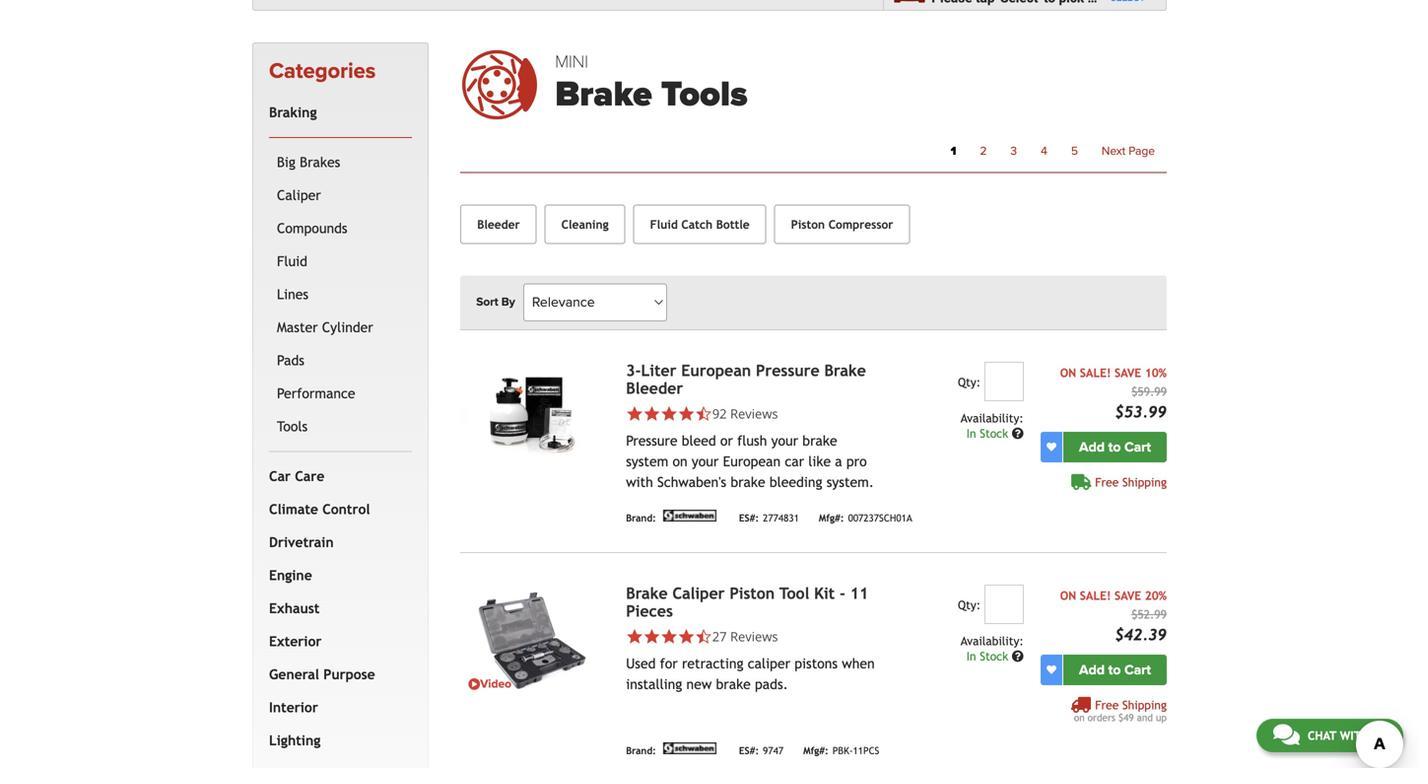 Task type: vqa. For each thing, say whether or not it's contained in the screenshot.
Period,
no



Task type: describe. For each thing, give the bounding box(es) containing it.
control
[[323, 501, 370, 517]]

shipping for free shipping
[[1123, 475, 1167, 489]]

4
[[1041, 144, 1048, 158]]

bleeding
[[770, 474, 823, 490]]

to for $53.99
[[1109, 439, 1121, 455]]

add to cart button for $53.99
[[1064, 432, 1167, 462]]

20%
[[1145, 588, 1167, 602]]

chat with us
[[1308, 729, 1387, 742]]

es#: for european
[[739, 512, 759, 524]]

general purpose link
[[265, 658, 408, 691]]

big brakes link
[[273, 146, 408, 179]]

2 27 reviews link from the left
[[713, 627, 779, 645]]

system
[[626, 453, 669, 469]]

master
[[277, 319, 318, 335]]

question circle image for $53.99
[[1012, 427, 1024, 439]]

2774831
[[763, 512, 800, 524]]

2 92 reviews link from the left
[[713, 405, 779, 422]]

next page
[[1102, 144, 1156, 158]]

big brakes
[[277, 154, 340, 170]]

next
[[1102, 144, 1126, 158]]

1 vertical spatial your
[[692, 453, 719, 469]]

fluid for fluid catch bottle
[[650, 217, 678, 231]]

lines
[[277, 286, 309, 302]]

climate
[[269, 501, 318, 517]]

tools inside 'link'
[[277, 418, 308, 434]]

brake caliper piston tool kit - 11 pieces link
[[626, 584, 869, 620]]

piston compressor link
[[775, 205, 910, 244]]

$49
[[1119, 712, 1135, 723]]

0 vertical spatial star image
[[661, 405, 678, 422]]

star image down liter
[[644, 405, 661, 422]]

star image inside 27 reviews link
[[678, 628, 695, 645]]

es#: 9747
[[739, 745, 784, 756]]

$59.99
[[1132, 384, 1167, 398]]

on sale!                         save 20% $52.99 $42.39
[[1061, 588, 1167, 644]]

question circle image for $42.39
[[1012, 650, 1024, 662]]

availability: for $42.39
[[961, 634, 1024, 648]]

92
[[713, 405, 727, 422]]

5 link
[[1060, 139, 1090, 164]]

piston compressor
[[791, 217, 894, 231]]

performance
[[277, 385, 356, 401]]

star image down pieces
[[644, 628, 661, 645]]

lighting link
[[265, 724, 408, 757]]

free for free shipping on orders $49 and up
[[1096, 698, 1119, 712]]

in stock for $53.99
[[967, 426, 1012, 440]]

flush
[[738, 433, 767, 448]]

3 link
[[999, 139, 1030, 164]]

master cylinder link
[[273, 311, 408, 344]]

used for retracting caliper pistons when installing new brake pads.
[[626, 655, 875, 692]]

drivetrain
[[269, 534, 334, 550]]

care
[[295, 468, 325, 484]]

2
[[980, 144, 987, 158]]

fluid link
[[273, 245, 408, 278]]

pads link
[[273, 344, 408, 377]]

caliper
[[748, 655, 791, 671]]

on sale!                         save 10% $59.99 $53.99
[[1061, 366, 1167, 421]]

with inside chat with us link
[[1341, 729, 1370, 742]]

1 92 reviews link from the left
[[626, 405, 881, 422]]

schwaben - corporate logo image for brake caliper piston tool kit - 11 pieces
[[660, 742, 720, 754]]

1 link
[[939, 139, 969, 164]]

big
[[277, 154, 296, 170]]

retracting
[[682, 655, 744, 671]]

in for 3-liter european pressure brake bleeder
[[967, 426, 977, 440]]

pistons
[[795, 655, 838, 671]]

mfg#: pbk-11pcs
[[804, 745, 880, 756]]

orders
[[1088, 712, 1116, 723]]

star image down 3-
[[626, 405, 644, 422]]

007237sch01a
[[849, 512, 913, 524]]

sale! for $53.99
[[1080, 366, 1112, 379]]

brake inside 3-liter european pressure brake bleeder
[[825, 361, 867, 379]]

availability: for $53.99
[[961, 411, 1024, 425]]

compounds link
[[273, 212, 408, 245]]

and
[[1138, 712, 1154, 723]]

half star image
[[695, 628, 713, 645]]

add for $53.99
[[1080, 439, 1105, 455]]

up
[[1157, 712, 1167, 723]]

11pcs
[[853, 745, 880, 756]]

next page link
[[1090, 139, 1167, 164]]

interior
[[269, 699, 318, 715]]

exhaust link
[[265, 592, 408, 625]]

free for free shipping
[[1096, 475, 1119, 489]]

$52.99
[[1132, 607, 1167, 621]]

brand: for 3-liter european pressure brake bleeder
[[626, 512, 657, 524]]

caliper link
[[273, 179, 408, 212]]

by
[[502, 295, 516, 309]]

1
[[951, 144, 957, 158]]

paginated product list navigation navigation
[[555, 139, 1167, 164]]

tools inside the mini brake tools
[[661, 73, 748, 116]]

pads
[[277, 352, 305, 368]]

1 27 reviews link from the left
[[626, 627, 881, 645]]

brake inside used for retracting caliper pistons when installing new brake pads.
[[716, 676, 751, 692]]

mfg#: 007237sch01a
[[819, 512, 913, 524]]

exterior
[[269, 633, 322, 649]]

reviews for european
[[731, 405, 779, 422]]

a
[[835, 453, 843, 469]]

star image up used
[[626, 628, 644, 645]]

1 vertical spatial brake
[[731, 474, 766, 490]]

used
[[626, 655, 656, 671]]

on inside free shipping on orders $49 and up
[[1075, 712, 1085, 723]]

pressure bleed or flush your brake system on your european car like a pro with schwaben's brake bleeding system.
[[626, 433, 874, 490]]

-
[[840, 584, 846, 602]]

92 reviews
[[713, 405, 779, 422]]

caliper inside brake caliper piston tool kit - 11 pieces
[[673, 584, 725, 602]]

liter
[[641, 361, 677, 379]]

exterior link
[[265, 625, 408, 658]]

like
[[809, 453, 831, 469]]

cart for $42.39
[[1125, 661, 1152, 678]]

add for $42.39
[[1080, 661, 1105, 678]]

exhaust
[[269, 600, 320, 616]]

bleeder link
[[461, 205, 537, 244]]

mini
[[555, 51, 589, 72]]

bleeder inside bleeder link
[[477, 217, 520, 231]]

compressor
[[829, 217, 894, 231]]

fluid catch bottle
[[650, 217, 750, 231]]

sort
[[476, 295, 499, 309]]

es#2774831 - 007237sch01a - 3-liter european pressure brake bleeder - pressure bleed or flush your brake system on your european car like a pro with schwaben's brake bleeding system. - schwaben - audi bmw volkswagen mercedes benz mini porsche image
[[461, 362, 611, 474]]

cart for $53.99
[[1125, 439, 1152, 455]]

mini brake tools
[[555, 51, 748, 116]]

new
[[687, 676, 712, 692]]



Task type: locate. For each thing, give the bounding box(es) containing it.
0 horizontal spatial bleeder
[[477, 217, 520, 231]]

es#: for piston
[[739, 745, 759, 756]]

1 vertical spatial sale!
[[1080, 588, 1112, 602]]

1 vertical spatial save
[[1115, 588, 1142, 602]]

0 vertical spatial reviews
[[731, 405, 779, 422]]

fluid left catch
[[650, 217, 678, 231]]

1 horizontal spatial tools
[[661, 73, 748, 116]]

brand: down installing
[[626, 745, 657, 756]]

0 vertical spatial bleeder
[[477, 217, 520, 231]]

brand: down system
[[626, 512, 657, 524]]

1 vertical spatial es#:
[[739, 745, 759, 756]]

on up schwaben's
[[673, 453, 688, 469]]

2 to from the top
[[1109, 661, 1121, 678]]

0 horizontal spatial pressure
[[626, 433, 678, 448]]

sale! inside on sale!                         save 10% $59.99 $53.99
[[1080, 366, 1112, 379]]

1 add to cart from the top
[[1080, 439, 1152, 455]]

sale! inside on sale!                         save 20% $52.99 $42.39
[[1080, 588, 1112, 602]]

schwaben - corporate logo image
[[660, 510, 720, 521], [660, 742, 720, 754]]

brakes
[[300, 154, 340, 170]]

0 vertical spatial european
[[682, 361, 752, 379]]

add to cart up free shipping on orders $49 and up
[[1080, 661, 1152, 678]]

schwaben - corporate logo image for 3-liter european pressure brake bleeder
[[660, 510, 720, 521]]

page
[[1129, 144, 1156, 158]]

star image up for
[[678, 628, 695, 645]]

1 in from the top
[[967, 426, 977, 440]]

1 vertical spatial free
[[1096, 698, 1119, 712]]

1 vertical spatial pressure
[[626, 433, 678, 448]]

0 vertical spatial save
[[1115, 366, 1142, 379]]

stock for $53.99
[[980, 426, 1009, 440]]

sale! left 20%
[[1080, 588, 1112, 602]]

cart down $53.99
[[1125, 439, 1152, 455]]

tools
[[661, 73, 748, 116], [277, 418, 308, 434]]

$42.39
[[1115, 625, 1167, 644]]

1 horizontal spatial your
[[772, 433, 799, 448]]

0 horizontal spatial piston
[[730, 584, 775, 602]]

fluid for fluid
[[277, 253, 308, 269]]

1 add from the top
[[1080, 439, 1105, 455]]

save inside on sale!                         save 10% $59.99 $53.99
[[1115, 366, 1142, 379]]

pressure inside pressure bleed or flush your brake system on your european car like a pro with schwaben's brake bleeding system.
[[626, 433, 678, 448]]

reviews up flush
[[731, 405, 779, 422]]

2 link
[[969, 139, 999, 164]]

1 shipping from the top
[[1123, 475, 1167, 489]]

1 vertical spatial european
[[723, 453, 781, 469]]

2 qty: from the top
[[958, 598, 981, 612]]

to up free shipping on orders $49 and up
[[1109, 661, 1121, 678]]

brake down flush
[[731, 474, 766, 490]]

0 vertical spatial add to cart button
[[1064, 432, 1167, 462]]

on for $42.39
[[1061, 588, 1077, 602]]

car care link
[[265, 460, 408, 493]]

performance link
[[273, 377, 408, 410]]

1 horizontal spatial on
[[1075, 712, 1085, 723]]

1 vertical spatial reviews
[[731, 627, 779, 645]]

27 reviews link
[[626, 627, 881, 645], [713, 627, 779, 645]]

1 in stock from the top
[[967, 426, 1012, 440]]

1 horizontal spatial caliper
[[673, 584, 725, 602]]

1 vertical spatial with
[[1341, 729, 1370, 742]]

with left us in the bottom of the page
[[1341, 729, 1370, 742]]

caliper inside braking subcategories element
[[277, 187, 321, 203]]

star image left half star image
[[661, 405, 678, 422]]

0 vertical spatial question circle image
[[1012, 427, 1024, 439]]

mfg#: down system.
[[819, 512, 845, 524]]

92 reviews link
[[626, 405, 881, 422], [713, 405, 779, 422]]

cleaning
[[562, 217, 609, 231]]

brake down retracting
[[716, 676, 751, 692]]

0 vertical spatial your
[[772, 433, 799, 448]]

2 shipping from the top
[[1123, 698, 1167, 712]]

0 horizontal spatial caliper
[[277, 187, 321, 203]]

1 save from the top
[[1115, 366, 1142, 379]]

bleeder inside 3-liter european pressure brake bleeder
[[626, 379, 683, 397]]

caliper down big brakes
[[277, 187, 321, 203]]

1 horizontal spatial piston
[[791, 217, 825, 231]]

add to cart for $42.39
[[1080, 661, 1152, 678]]

1 horizontal spatial with
[[1341, 729, 1370, 742]]

brake up used
[[626, 584, 668, 602]]

brake inside brake caliper piston tool kit - 11 pieces
[[626, 584, 668, 602]]

1 vertical spatial caliper
[[673, 584, 725, 602]]

1 vertical spatial brake
[[825, 361, 867, 379]]

general purpose
[[269, 666, 375, 682]]

schwaben - corporate logo image down schwaben's
[[660, 510, 720, 521]]

reviews
[[731, 405, 779, 422], [731, 627, 779, 645]]

cylinder
[[322, 319, 373, 335]]

star image up bleed
[[678, 405, 695, 422]]

european down flush
[[723, 453, 781, 469]]

0 vertical spatial stock
[[980, 426, 1009, 440]]

pieces
[[626, 602, 673, 620]]

with inside pressure bleed or flush your brake system on your european car like a pro with schwaben's brake bleeding system.
[[626, 474, 654, 490]]

1 free from the top
[[1096, 475, 1119, 489]]

es#: left 2774831
[[739, 512, 759, 524]]

0 vertical spatial brand:
[[626, 512, 657, 524]]

schwaben - corporate logo image down new
[[660, 742, 720, 754]]

2 add from the top
[[1080, 661, 1105, 678]]

1 vertical spatial schwaben - corporate logo image
[[660, 742, 720, 754]]

brake up like
[[803, 433, 838, 448]]

10%
[[1145, 366, 1167, 379]]

your up car
[[772, 433, 799, 448]]

add up the free shipping at the bottom right
[[1080, 439, 1105, 455]]

1 vertical spatial star image
[[678, 628, 695, 645]]

on for $53.99
[[1061, 366, 1077, 379]]

es#9747 - pbk-11pcs - brake caliper piston tool kit - 11 pieces - used for retracting caliper pistons when installing new brake pads. - schwaben - audi bmw volkswagen mini image
[[461, 584, 611, 697]]

shipping down $53.99
[[1123, 475, 1167, 489]]

27 reviews link up caliper at the right bottom
[[626, 627, 881, 645]]

pads.
[[755, 676, 789, 692]]

on left 10%
[[1061, 366, 1077, 379]]

1 horizontal spatial fluid
[[650, 217, 678, 231]]

1 add to cart button from the top
[[1064, 432, 1167, 462]]

2 es#: from the top
[[739, 745, 759, 756]]

1 vertical spatial on
[[1061, 588, 1077, 602]]

0 vertical spatial shipping
[[1123, 475, 1167, 489]]

star image up for
[[661, 628, 678, 645]]

0 vertical spatial schwaben - corporate logo image
[[660, 510, 720, 521]]

2 stock from the top
[[980, 649, 1009, 663]]

star image
[[661, 405, 678, 422], [678, 628, 695, 645]]

climate control link
[[265, 493, 408, 526]]

piston left compressor
[[791, 217, 825, 231]]

1 on from the top
[[1061, 366, 1077, 379]]

question circle image
[[1012, 427, 1024, 439], [1012, 650, 1024, 662]]

add
[[1080, 439, 1105, 455], [1080, 661, 1105, 678]]

1 to from the top
[[1109, 439, 1121, 455]]

1 vertical spatial bleeder
[[626, 379, 683, 397]]

caliper up half star icon
[[673, 584, 725, 602]]

1 qty: from the top
[[958, 375, 981, 389]]

0 vertical spatial mfg#:
[[819, 512, 845, 524]]

brake up a
[[825, 361, 867, 379]]

chat
[[1308, 729, 1337, 742]]

fluid catch bottle link
[[634, 205, 767, 244]]

save left 10%
[[1115, 366, 1142, 379]]

add to cart
[[1080, 439, 1152, 455], [1080, 661, 1152, 678]]

when
[[842, 655, 875, 671]]

sale! left 10%
[[1080, 366, 1112, 379]]

2 on from the top
[[1061, 588, 1077, 602]]

half star image
[[695, 405, 713, 422]]

on left orders
[[1075, 712, 1085, 723]]

1 vertical spatial piston
[[730, 584, 775, 602]]

catch
[[682, 217, 713, 231]]

1 horizontal spatial pressure
[[756, 361, 820, 379]]

1 vertical spatial tools
[[277, 418, 308, 434]]

0 horizontal spatial on
[[673, 453, 688, 469]]

0 vertical spatial free
[[1096, 475, 1119, 489]]

2 cart from the top
[[1125, 661, 1152, 678]]

stock for $42.39
[[980, 649, 1009, 663]]

1 vertical spatial qty:
[[958, 598, 981, 612]]

pro
[[847, 453, 867, 469]]

2 add to cart from the top
[[1080, 661, 1152, 678]]

0 vertical spatial pressure
[[756, 361, 820, 379]]

0 vertical spatial in stock
[[967, 426, 1012, 440]]

1 es#: from the top
[[739, 512, 759, 524]]

pressure
[[756, 361, 820, 379], [626, 433, 678, 448]]

brand: for brake caliper piston tool kit - 11 pieces
[[626, 745, 657, 756]]

0 vertical spatial add
[[1080, 439, 1105, 455]]

master cylinder
[[277, 319, 373, 335]]

27
[[713, 627, 727, 645]]

reviews up caliper at the right bottom
[[731, 627, 779, 645]]

pressure up 92 reviews
[[756, 361, 820, 379]]

0 vertical spatial in
[[967, 426, 977, 440]]

1 vertical spatial question circle image
[[1012, 650, 1024, 662]]

1 question circle image from the top
[[1012, 427, 1024, 439]]

0 vertical spatial tools
[[661, 73, 748, 116]]

1 vertical spatial add to wish list image
[[1047, 665, 1057, 675]]

in stock
[[967, 426, 1012, 440], [967, 649, 1012, 663]]

cart down the $42.39
[[1125, 661, 1152, 678]]

2 question circle image from the top
[[1012, 650, 1024, 662]]

brake caliper piston tool kit - 11 pieces
[[626, 584, 869, 620]]

free inside free shipping on orders $49 and up
[[1096, 698, 1119, 712]]

qty: for brake caliper piston tool kit - 11 pieces
[[958, 598, 981, 612]]

in for brake caliper piston tool kit - 11 pieces
[[967, 649, 977, 663]]

add to wish list image
[[1047, 442, 1057, 452], [1047, 665, 1057, 675]]

shipping for free shipping on orders $49 and up
[[1123, 698, 1167, 712]]

piston inside brake caliper piston tool kit - 11 pieces
[[730, 584, 775, 602]]

engine
[[269, 567, 312, 583]]

european
[[682, 361, 752, 379], [723, 453, 781, 469]]

0 vertical spatial on
[[673, 453, 688, 469]]

pbk-
[[833, 745, 853, 756]]

qty: for 3-liter european pressure brake bleeder
[[958, 375, 981, 389]]

1 sale! from the top
[[1080, 366, 1112, 379]]

qty:
[[958, 375, 981, 389], [958, 598, 981, 612]]

lines link
[[273, 278, 408, 311]]

1 vertical spatial add to cart button
[[1064, 654, 1167, 685]]

0 horizontal spatial tools
[[277, 418, 308, 434]]

lighting
[[269, 732, 321, 748]]

general
[[269, 666, 319, 682]]

0 vertical spatial add to wish list image
[[1047, 442, 1057, 452]]

sale!
[[1080, 366, 1112, 379], [1080, 588, 1112, 602]]

1 vertical spatial in stock
[[967, 649, 1012, 663]]

save
[[1115, 366, 1142, 379], [1115, 588, 1142, 602]]

save for $53.99
[[1115, 366, 1142, 379]]

your
[[772, 433, 799, 448], [692, 453, 719, 469]]

shipping
[[1123, 475, 1167, 489], [1123, 698, 1167, 712]]

add to cart button for $42.39
[[1064, 654, 1167, 685]]

None number field
[[985, 362, 1024, 401], [985, 584, 1024, 624], [985, 362, 1024, 401], [985, 584, 1024, 624]]

9747
[[763, 745, 784, 756]]

11
[[851, 584, 869, 602]]

2 sale! from the top
[[1080, 588, 1112, 602]]

0 horizontal spatial fluid
[[277, 253, 308, 269]]

1 vertical spatial stock
[[980, 649, 1009, 663]]

to up the free shipping at the bottom right
[[1109, 439, 1121, 455]]

0 horizontal spatial with
[[626, 474, 654, 490]]

your down bleed
[[692, 453, 719, 469]]

1 vertical spatial cart
[[1125, 661, 1152, 678]]

0 vertical spatial on
[[1061, 366, 1077, 379]]

1 add to wish list image from the top
[[1047, 442, 1057, 452]]

1 vertical spatial brand:
[[626, 745, 657, 756]]

on inside on sale!                         save 20% $52.99 $42.39
[[1061, 588, 1077, 602]]

reviews for piston
[[731, 627, 779, 645]]

1 reviews from the top
[[731, 405, 779, 422]]

2 in from the top
[[967, 649, 977, 663]]

1 vertical spatial availability:
[[961, 634, 1024, 648]]

0 vertical spatial brake
[[555, 73, 652, 116]]

1 brand: from the top
[[626, 512, 657, 524]]

2 free from the top
[[1096, 698, 1119, 712]]

3-
[[626, 361, 641, 379]]

es#: left 9747
[[739, 745, 759, 756]]

save for $42.39
[[1115, 588, 1142, 602]]

braking
[[269, 104, 317, 120]]

1 vertical spatial add
[[1080, 661, 1105, 678]]

fluid inside braking subcategories element
[[277, 253, 308, 269]]

free left and at the bottom right of the page
[[1096, 698, 1119, 712]]

compounds
[[277, 220, 348, 236]]

add to cart up the free shipping at the bottom right
[[1080, 439, 1152, 455]]

0 vertical spatial caliper
[[277, 187, 321, 203]]

3-liter european pressure brake bleeder link
[[626, 361, 867, 397]]

european up 92
[[682, 361, 752, 379]]

climate control
[[269, 501, 370, 517]]

european inside pressure bleed or flush your brake system on your european car like a pro with schwaben's brake bleeding system.
[[723, 453, 781, 469]]

shipping inside free shipping on orders $49 and up
[[1123, 698, 1167, 712]]

0 vertical spatial with
[[626, 474, 654, 490]]

tool
[[780, 584, 810, 602]]

0 vertical spatial availability:
[[961, 411, 1024, 425]]

1 vertical spatial to
[[1109, 661, 1121, 678]]

0 vertical spatial to
[[1109, 439, 1121, 455]]

2 in stock from the top
[[967, 649, 1012, 663]]

star image
[[626, 405, 644, 422], [644, 405, 661, 422], [678, 405, 695, 422], [626, 628, 644, 645], [644, 628, 661, 645], [661, 628, 678, 645]]

1 stock from the top
[[980, 426, 1009, 440]]

brake
[[803, 433, 838, 448], [731, 474, 766, 490], [716, 676, 751, 692]]

with
[[626, 474, 654, 490], [1341, 729, 1370, 742]]

1 schwaben - corporate logo image from the top
[[660, 510, 720, 521]]

system.
[[827, 474, 874, 490]]

0 vertical spatial fluid
[[650, 217, 678, 231]]

bleeder up bleed
[[626, 379, 683, 397]]

pressure inside 3-liter european pressure brake bleeder
[[756, 361, 820, 379]]

2 reviews from the top
[[731, 627, 779, 645]]

2 vertical spatial brake
[[626, 584, 668, 602]]

chat with us link
[[1257, 719, 1404, 752]]

1 horizontal spatial bleeder
[[626, 379, 683, 397]]

bleeder up sort by
[[477, 217, 520, 231]]

add to wish list image for $53.99
[[1047, 442, 1057, 452]]

sale! for $42.39
[[1080, 588, 1112, 602]]

27 reviews link down brake caliper piston tool kit - 11 pieces
[[713, 627, 779, 645]]

shipping right orders
[[1123, 698, 1167, 712]]

0 vertical spatial qty:
[[958, 375, 981, 389]]

0 vertical spatial piston
[[791, 217, 825, 231]]

car care
[[269, 468, 325, 484]]

add to cart button
[[1064, 432, 1167, 462], [1064, 654, 1167, 685]]

1 vertical spatial add to cart
[[1080, 661, 1152, 678]]

save inside on sale!                         save 20% $52.99 $42.39
[[1115, 588, 1142, 602]]

add to wish list image for $42.39
[[1047, 665, 1057, 675]]

brake down mini
[[555, 73, 652, 116]]

0 horizontal spatial your
[[692, 453, 719, 469]]

2 availability: from the top
[[961, 634, 1024, 648]]

1 availability: from the top
[[961, 411, 1024, 425]]

1 cart from the top
[[1125, 439, 1152, 455]]

add to cart for $53.99
[[1080, 439, 1152, 455]]

mfg#: for 3-liter european pressure brake bleeder
[[819, 512, 845, 524]]

free shipping on orders $49 and up
[[1075, 698, 1167, 723]]

brake
[[555, 73, 652, 116], [825, 361, 867, 379], [626, 584, 668, 602]]

on inside pressure bleed or flush your brake system on your european car like a pro with schwaben's brake bleeding system.
[[673, 453, 688, 469]]

0 vertical spatial brake
[[803, 433, 838, 448]]

bleed
[[682, 433, 717, 448]]

2 save from the top
[[1115, 588, 1142, 602]]

save left 20%
[[1115, 588, 1142, 602]]

add to cart button up the free shipping at the bottom right
[[1064, 432, 1167, 462]]

sort by
[[476, 295, 516, 309]]

piston left tool
[[730, 584, 775, 602]]

kit
[[815, 584, 835, 602]]

add to cart button up free shipping on orders $49 and up
[[1064, 654, 1167, 685]]

0 vertical spatial add to cart
[[1080, 439, 1152, 455]]

mfg#: left pbk-
[[804, 745, 829, 756]]

car
[[269, 468, 291, 484]]

in stock for $42.39
[[967, 649, 1012, 663]]

car
[[785, 453, 805, 469]]

2 vertical spatial brake
[[716, 676, 751, 692]]

fluid
[[650, 217, 678, 231], [277, 253, 308, 269]]

on inside on sale!                         save 10% $59.99 $53.99
[[1061, 366, 1077, 379]]

to
[[1109, 439, 1121, 455], [1109, 661, 1121, 678]]

european inside 3-liter european pressure brake bleeder
[[682, 361, 752, 379]]

1 vertical spatial in
[[967, 649, 977, 663]]

free down $53.99
[[1096, 475, 1119, 489]]

to for $42.39
[[1109, 661, 1121, 678]]

piston
[[791, 217, 825, 231], [730, 584, 775, 602]]

mfg#: for brake caliper piston tool kit - 11 pieces
[[804, 745, 829, 756]]

es#:
[[739, 512, 759, 524], [739, 745, 759, 756]]

0 vertical spatial cart
[[1125, 439, 1152, 455]]

comments image
[[1274, 723, 1300, 746]]

braking link
[[265, 96, 408, 129]]

1 vertical spatial shipping
[[1123, 698, 1167, 712]]

1 vertical spatial fluid
[[277, 253, 308, 269]]

2 brand: from the top
[[626, 745, 657, 756]]

brake inside the mini brake tools
[[555, 73, 652, 116]]

cleaning link
[[545, 205, 626, 244]]

3
[[1011, 144, 1018, 158]]

add up orders
[[1080, 661, 1105, 678]]

category navigation element
[[252, 42, 429, 768]]

2 add to wish list image from the top
[[1047, 665, 1057, 675]]

2 schwaben - corporate logo image from the top
[[660, 742, 720, 754]]

for
[[660, 655, 678, 671]]

on left 20%
[[1061, 588, 1077, 602]]

braking subcategories element
[[269, 137, 412, 452]]

1 vertical spatial mfg#:
[[804, 745, 829, 756]]

1 vertical spatial on
[[1075, 712, 1085, 723]]

0 vertical spatial sale!
[[1080, 366, 1112, 379]]

us
[[1373, 729, 1387, 742]]

pressure up system
[[626, 433, 678, 448]]

2 add to cart button from the top
[[1064, 654, 1167, 685]]

with down system
[[626, 474, 654, 490]]

0 vertical spatial es#:
[[739, 512, 759, 524]]

fluid up lines
[[277, 253, 308, 269]]



